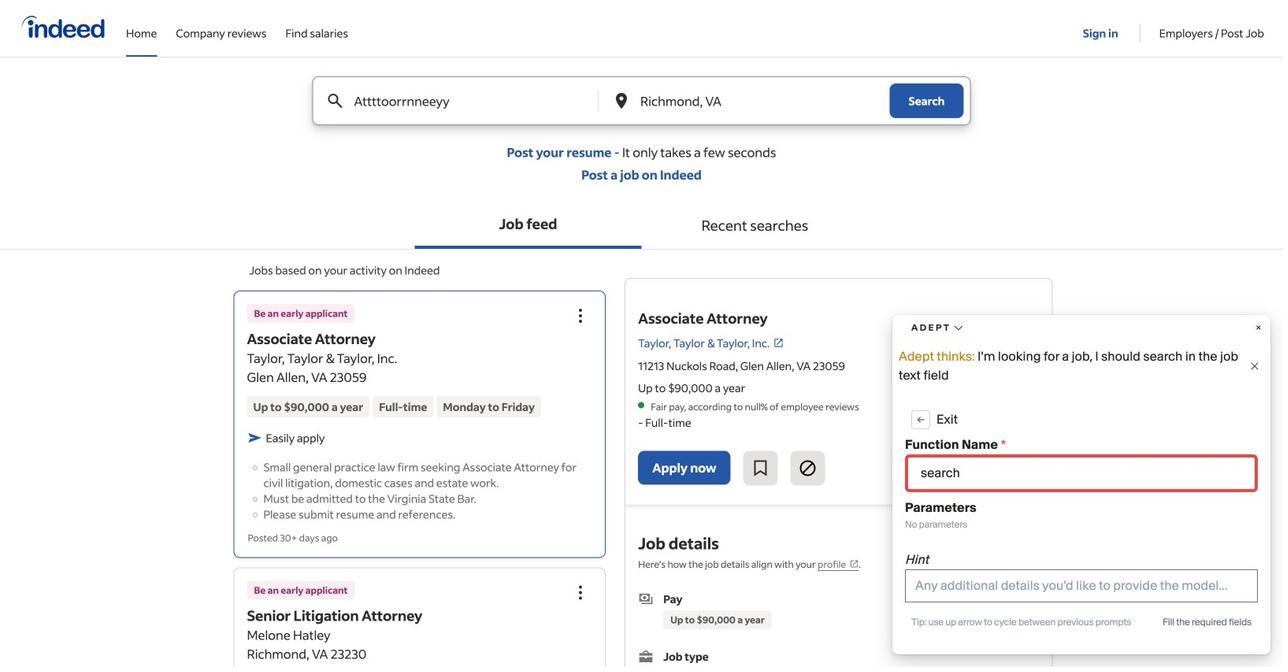 Task type: describe. For each thing, give the bounding box(es) containing it.
job actions for associate attorney is collapsed image
[[571, 306, 590, 325]]

taylor, taylor & taylor, inc. (opens in a new tab) image
[[773, 337, 784, 348]]

search: Job title, keywords, or company text field
[[351, 77, 572, 124]]

job preferences (opens in a new window) image
[[849, 559, 859, 569]]



Task type: vqa. For each thing, say whether or not it's contained in the screenshot.
Tab List
yes



Task type: locate. For each thing, give the bounding box(es) containing it.
job actions for senior litigation attorney is collapsed image
[[571, 583, 590, 602]]

tab list
[[0, 202, 1283, 250]]

Edit location text field
[[637, 77, 858, 124]]

save this job image
[[751, 459, 770, 478]]

None search field
[[300, 76, 983, 144]]

not interested image
[[798, 459, 817, 478]]

main content
[[0, 76, 1283, 667]]



